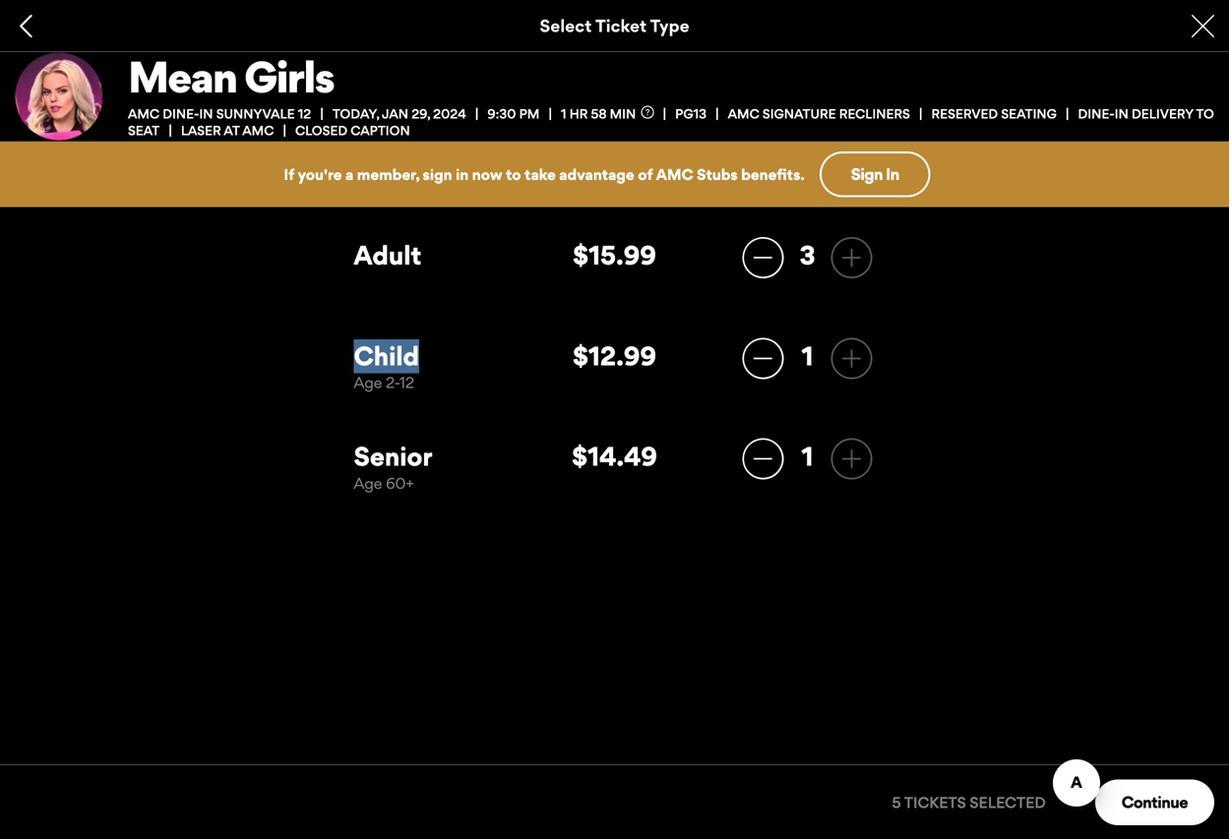Task type: vqa. For each thing, say whether or not it's contained in the screenshot.
If
yes



Task type: describe. For each thing, give the bounding box(es) containing it.
more information about image
[[641, 106, 654, 119]]

hr
[[570, 106, 588, 122]]

pm
[[519, 106, 540, 122]]

now
[[472, 165, 502, 183]]

amc signature recliners
[[728, 106, 910, 122]]

seat
[[128, 123, 160, 138]]

jan
[[382, 106, 409, 122]]

9:30
[[488, 106, 516, 122]]

60+
[[386, 474, 414, 493]]

mean girls
[[128, 51, 334, 103]]

selected
[[970, 794, 1046, 812]]

sign in
[[851, 164, 899, 184]]

continue
[[1122, 793, 1188, 812]]

age for senior
[[354, 474, 382, 493]]

in
[[456, 165, 469, 183]]

age for child
[[354, 374, 382, 392]]

if
[[284, 165, 295, 183]]

2-
[[386, 374, 400, 392]]

amc right pg13
[[728, 106, 760, 122]]

sign
[[851, 164, 883, 184]]

5 ticket s selected
[[892, 794, 1046, 812]]

if you're a member, sign in now to take advantage of amc stubs benefits.
[[284, 165, 805, 183]]

2 vertical spatial 1
[[802, 441, 814, 473]]

$15.99
[[573, 240, 657, 271]]

recliners
[[839, 106, 910, 122]]

$14.49
[[572, 441, 658, 473]]

0 horizontal spatial to
[[506, 165, 521, 183]]

today, jan 29, 2024
[[333, 106, 466, 122]]

pg13
[[675, 106, 707, 122]]



Task type: locate. For each thing, give the bounding box(es) containing it.
dine-
[[1078, 106, 1115, 122]]

laser
[[181, 123, 221, 138]]

1 horizontal spatial in
[[1115, 106, 1129, 122]]

ticket
[[596, 15, 647, 36], [904, 794, 957, 812]]

age
[[354, 374, 382, 392], [354, 474, 382, 493]]

of
[[638, 165, 653, 183]]

1 hr 58 min button
[[561, 106, 675, 122]]

ticket for type
[[596, 15, 647, 36]]

to right the delivery
[[1197, 106, 1215, 122]]

0 horizontal spatial ticket
[[596, 15, 647, 36]]

dine-
[[163, 106, 199, 122]]

senior age 60+
[[354, 441, 433, 493]]

close this dialog image
[[1195, 779, 1215, 799]]

amc right of
[[656, 165, 693, 183]]

reserved seating
[[932, 106, 1057, 122]]

s
[[957, 794, 966, 812]]

$12.99
[[573, 340, 657, 372]]

1 horizontal spatial to
[[1197, 106, 1215, 122]]

member,
[[357, 165, 419, 183]]

seating
[[1001, 106, 1057, 122]]

amc up seat
[[128, 106, 160, 122]]

1 vertical spatial age
[[354, 474, 382, 493]]

0 horizontal spatial 12
[[298, 106, 311, 122]]

1 vertical spatial 1
[[802, 340, 814, 372]]

12 inside child age 2-12
[[400, 374, 414, 392]]

2 age from the top
[[354, 474, 382, 493]]

1 horizontal spatial ticket
[[904, 794, 957, 812]]

signature
[[763, 106, 836, 122]]

3
[[800, 240, 816, 271]]

29,
[[412, 106, 430, 122]]

age inside child age 2-12
[[354, 374, 382, 392]]

a
[[345, 165, 354, 183]]

12 down child
[[400, 374, 414, 392]]

child
[[354, 340, 419, 372]]

58
[[591, 106, 607, 122]]

select ticket type
[[540, 15, 690, 36]]

ticket left type
[[596, 15, 647, 36]]

mean girls link
[[128, 51, 1215, 103]]

1 horizontal spatial 12
[[400, 374, 414, 392]]

senior
[[354, 441, 433, 473]]

1 vertical spatial ticket
[[904, 794, 957, 812]]

amc
[[128, 106, 160, 122], [728, 106, 760, 122], [242, 123, 274, 138], [656, 165, 693, 183]]

to right now
[[506, 165, 521, 183]]

1 inside button
[[561, 106, 567, 122]]

amc dine-in sunnyvale 12
[[128, 106, 311, 122]]

in
[[199, 106, 213, 122]]

1 age from the top
[[354, 374, 382, 392]]

caption
[[351, 123, 410, 138]]

1 vertical spatial in
[[886, 164, 899, 184]]

dine-in delivery to seat
[[128, 106, 1215, 138]]

in for dine-
[[1115, 106, 1129, 122]]

0 vertical spatial 1
[[561, 106, 567, 122]]

0 vertical spatial to
[[1197, 106, 1215, 122]]

advantage
[[559, 165, 635, 183]]

sign in button
[[820, 152, 931, 197]]

closed caption
[[295, 123, 410, 138]]

select
[[540, 15, 592, 36]]

0 horizontal spatial in
[[886, 164, 899, 184]]

sunnyvale
[[216, 106, 295, 122]]

amc down sunnyvale
[[242, 123, 274, 138]]

1 vertical spatial 12
[[400, 374, 414, 392]]

0 vertical spatial ticket
[[596, 15, 647, 36]]

ticket right the 5
[[904, 794, 957, 812]]

12 up closed
[[298, 106, 311, 122]]

adult
[[354, 240, 422, 271]]

9:30 pm
[[488, 106, 540, 122]]

in inside dine-in delivery to seat
[[1115, 106, 1129, 122]]

1 hr 58 min
[[561, 106, 636, 122]]

girls
[[244, 51, 334, 103]]

age left 60+
[[354, 474, 382, 493]]

in left the delivery
[[1115, 106, 1129, 122]]

benefits.
[[741, 165, 805, 183]]

delivery
[[1132, 106, 1194, 122]]

0 vertical spatial 12
[[298, 106, 311, 122]]

ticket for s
[[904, 794, 957, 812]]

age left 2-
[[354, 374, 382, 392]]

0 vertical spatial age
[[354, 374, 382, 392]]

take
[[525, 165, 556, 183]]

stubs
[[697, 165, 738, 183]]

5
[[892, 794, 901, 812]]

in inside button
[[886, 164, 899, 184]]

at
[[224, 123, 240, 138]]

min
[[610, 106, 636, 122]]

to
[[1197, 106, 1215, 122], [506, 165, 521, 183]]

sign
[[423, 165, 452, 183]]

today,
[[333, 106, 379, 122]]

age inside senior age 60+
[[354, 474, 382, 493]]

0 vertical spatial in
[[1115, 106, 1129, 122]]

closed
[[295, 123, 348, 138]]

child age 2-12
[[354, 340, 419, 392]]

reserved
[[932, 106, 998, 122]]

continue button
[[1095, 780, 1215, 826]]

mean
[[128, 51, 237, 103]]

1
[[561, 106, 567, 122], [802, 340, 814, 372], [802, 441, 814, 473]]

2024
[[433, 106, 466, 122]]

you're
[[298, 165, 342, 183]]

in right sign
[[886, 164, 899, 184]]

1 vertical spatial to
[[506, 165, 521, 183]]

12
[[298, 106, 311, 122], [400, 374, 414, 392]]

type
[[650, 15, 690, 36]]

in for sign
[[886, 164, 899, 184]]

to inside dine-in delivery to seat
[[1197, 106, 1215, 122]]

laser at amc
[[181, 123, 274, 138]]

in
[[1115, 106, 1129, 122], [886, 164, 899, 184]]



